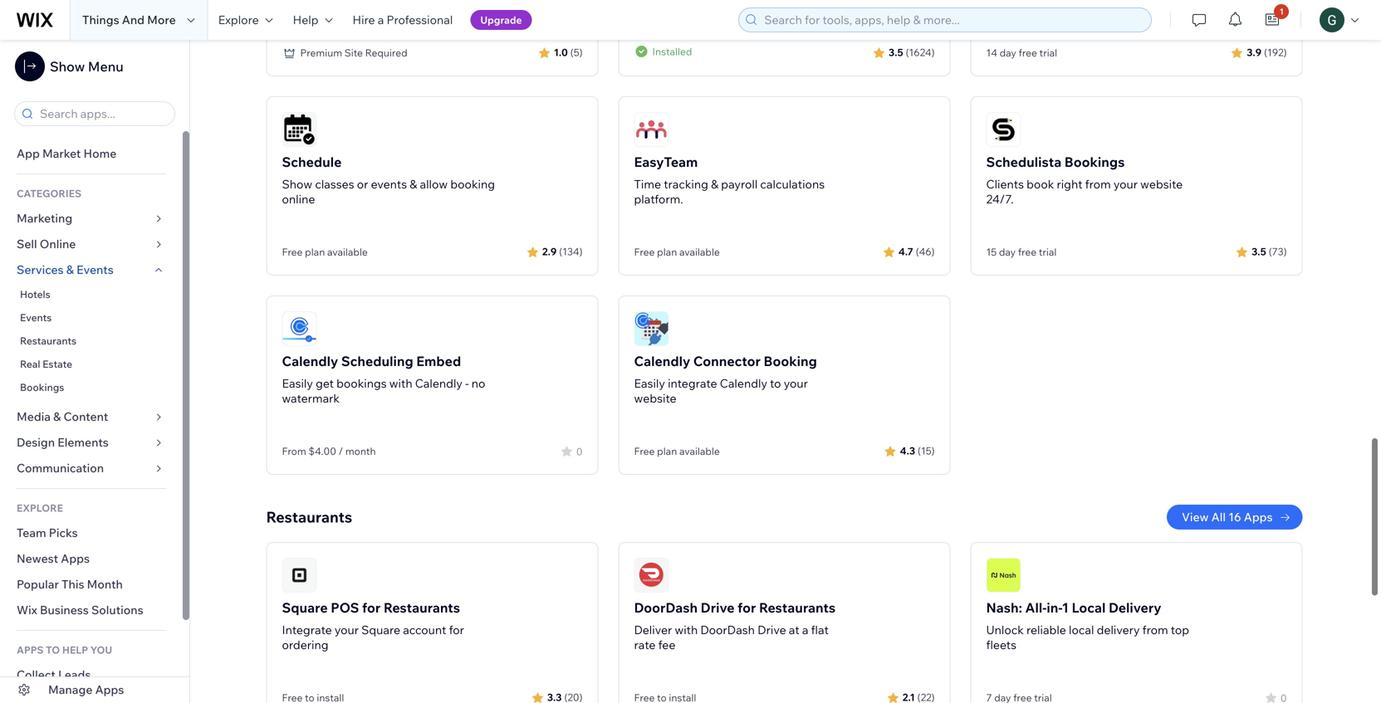 Task type: vqa. For each thing, say whether or not it's contained in the screenshot.
top Drive
yes



Task type: describe. For each thing, give the bounding box(es) containing it.
newest apps
[[17, 552, 90, 566]]

calendly down embed
[[415, 376, 463, 391]]

(134)
[[559, 245, 583, 258]]

manage
[[48, 683, 93, 697]]

your inside schedulista bookings clients book right from your website 24/7.
[[1114, 177, 1138, 191]]

free plan available for time
[[634, 246, 720, 258]]

3.5 (73)
[[1252, 245, 1287, 258]]

/
[[339, 445, 343, 458]]

at
[[789, 623, 800, 638]]

free for 15 day free trial
[[1018, 246, 1037, 258]]

or
[[357, 177, 368, 191]]

fleets
[[986, 638, 1017, 653]]

$4.00
[[309, 445, 336, 458]]

real
[[20, 358, 40, 370]]

hire
[[353, 12, 375, 27]]

team picks link
[[0, 521, 183, 547]]

restaurants inside "link"
[[20, 335, 76, 347]]

help
[[293, 12, 319, 27]]

free plan available for connector
[[634, 445, 720, 458]]

3.5 for 3.5 (1624)
[[889, 46, 904, 59]]

design elements
[[17, 435, 109, 450]]

website inside calendly connector booking easily integrate calendly to your website
[[634, 391, 677, 406]]

reliable
[[1027, 623, 1067, 638]]

3.9 (192)
[[1247, 46, 1287, 59]]

15
[[986, 246, 997, 258]]

nash:
[[986, 600, 1023, 616]]

(1624)
[[906, 46, 935, 59]]

1 vertical spatial drive
[[758, 623, 786, 638]]

collect leads link
[[0, 663, 183, 689]]

sidebar element
[[0, 40, 190, 704]]

popular this month link
[[0, 572, 183, 598]]

square pos for restaurants integrate your square account for ordering
[[282, 600, 464, 653]]

help
[[62, 644, 88, 657]]

account
[[403, 623, 446, 638]]

bookings inside bookings link
[[20, 381, 64, 394]]

1 vertical spatial events
[[20, 312, 52, 324]]

allow
[[420, 177, 448, 191]]

site
[[345, 47, 363, 59]]

available for connector
[[679, 445, 720, 458]]

premium
[[300, 47, 342, 59]]

3.5 (1624)
[[889, 46, 935, 59]]

services
[[17, 263, 64, 277]]

0
[[576, 446, 583, 458]]

24/7.
[[986, 192, 1014, 206]]

to
[[46, 644, 60, 657]]

doordash drive for restaurants deliver with doordash drive at a flat rate fee
[[634, 600, 836, 653]]

ordering
[[282, 638, 329, 653]]

4.3 (15)
[[900, 445, 935, 457]]

(192)
[[1264, 46, 1287, 59]]

classes
[[315, 177, 354, 191]]

schedule show classes or events & allow booking online
[[282, 154, 495, 206]]

hire a professional link
[[343, 0, 463, 40]]

Search apps... field
[[35, 102, 169, 125]]

Search for tools, apps, help & more... field
[[759, 8, 1147, 32]]

restaurants up square pos for restaurants logo
[[266, 508, 352, 527]]

free for show
[[282, 246, 303, 258]]

schedulista
[[986, 154, 1062, 170]]

(15)
[[918, 445, 935, 457]]

calendly down connector in the bottom right of the page
[[720, 376, 768, 391]]

a inside doordash drive for restaurants deliver with doordash drive at a flat rate fee
[[802, 623, 809, 638]]

scheduling
[[341, 353, 413, 370]]

& right media at bottom
[[53, 410, 61, 424]]

0 vertical spatial apps
[[1244, 510, 1273, 525]]

booking
[[764, 353, 817, 370]]

easily for calendly connector booking
[[634, 376, 665, 391]]

app market home
[[17, 146, 117, 161]]

local
[[1072, 600, 1106, 616]]

apps
[[17, 644, 44, 657]]

wix
[[17, 603, 37, 618]]

you
[[90, 644, 112, 657]]

categories
[[17, 187, 81, 200]]

plan for connector
[[657, 445, 677, 458]]

doordash drive for restaurants logo image
[[634, 558, 669, 593]]

market
[[42, 146, 81, 161]]

book
[[1027, 177, 1054, 191]]

schedule
[[282, 154, 342, 170]]

-
[[465, 376, 469, 391]]

14
[[986, 47, 998, 59]]

integrate
[[668, 376, 717, 391]]

for for drive
[[738, 600, 756, 616]]

upgrade
[[480, 14, 522, 26]]

calendly scheduling embed logo image
[[282, 312, 317, 346]]

16
[[1229, 510, 1242, 525]]

3.5 for 3.5 (73)
[[1252, 245, 1267, 258]]

calendly up the get
[[282, 353, 338, 370]]

apps to help you
[[17, 644, 112, 657]]

1 inside button
[[1280, 6, 1284, 17]]

payroll
[[721, 177, 758, 191]]

picks
[[49, 526, 78, 540]]

services & events
[[17, 263, 114, 277]]

calculations
[[760, 177, 825, 191]]

view
[[1182, 510, 1209, 525]]

nash: all-in-1 local delivery logo image
[[986, 558, 1021, 593]]

fee
[[658, 638, 676, 653]]

marketing
[[17, 211, 72, 226]]

bookings
[[337, 376, 387, 391]]

3.9
[[1247, 46, 1262, 59]]

0 vertical spatial square
[[282, 600, 328, 616]]

4.7
[[899, 245, 914, 258]]

media & content link
[[0, 405, 183, 430]]

calendly connector booking easily integrate calendly to your website
[[634, 353, 817, 406]]

clients
[[986, 177, 1024, 191]]

design
[[17, 435, 55, 450]]

hotels
[[20, 288, 50, 301]]

wix business solutions link
[[0, 598, 183, 624]]

from $4.00 / month
[[282, 445, 376, 458]]

hotels link
[[0, 283, 183, 307]]

communication
[[17, 461, 106, 476]]

show inside schedule show classes or events & allow booking online
[[282, 177, 312, 191]]



Task type: locate. For each thing, give the bounding box(es) containing it.
0 horizontal spatial your
[[335, 623, 359, 638]]

day for 15
[[999, 246, 1016, 258]]

1 vertical spatial doordash
[[701, 623, 755, 638]]

restaurants up real estate
[[20, 335, 76, 347]]

schedulista bookings logo image
[[986, 112, 1021, 147]]

real estate link
[[0, 353, 183, 376]]

schedulista bookings clients book right from your website 24/7.
[[986, 154, 1183, 206]]

1 horizontal spatial a
[[802, 623, 809, 638]]

(73)
[[1269, 245, 1287, 258]]

bookings link
[[0, 376, 183, 400]]

from inside schedulista bookings clients book right from your website 24/7.
[[1085, 177, 1111, 191]]

from
[[282, 445, 306, 458]]

in-
[[1047, 600, 1062, 616]]

calendly connector booking logo image
[[634, 312, 669, 346]]

1 vertical spatial from
[[1143, 623, 1169, 638]]

2 horizontal spatial for
[[738, 600, 756, 616]]

& down online
[[66, 263, 74, 277]]

trial right 15
[[1039, 246, 1057, 258]]

restaurants up at
[[759, 600, 836, 616]]

1 horizontal spatial for
[[449, 623, 464, 638]]

integrate
[[282, 623, 332, 638]]

available down platform.
[[679, 246, 720, 258]]

apps for manage apps
[[95, 683, 124, 697]]

0 horizontal spatial square
[[282, 600, 328, 616]]

more
[[147, 12, 176, 27]]

media
[[17, 410, 51, 424]]

0 vertical spatial website
[[1141, 177, 1183, 191]]

plan for show
[[305, 246, 325, 258]]

delivery
[[1097, 623, 1140, 638]]

view all 16 apps link
[[1167, 505, 1303, 530]]

easily left integrate
[[634, 376, 665, 391]]

1 vertical spatial your
[[784, 376, 808, 391]]

available for show
[[327, 246, 368, 258]]

3.5 left (73)
[[1252, 245, 1267, 258]]

0 horizontal spatial website
[[634, 391, 677, 406]]

services & events link
[[0, 258, 183, 283]]

premium site required
[[300, 47, 408, 59]]

0 vertical spatial trial
[[1040, 47, 1058, 59]]

team picks
[[17, 526, 78, 540]]

events
[[371, 177, 407, 191]]

delivery
[[1109, 600, 1162, 616]]

1 left local
[[1062, 600, 1069, 616]]

local
[[1069, 623, 1094, 638]]

& inside schedule show classes or events & allow booking online
[[410, 177, 417, 191]]

14 day free trial
[[986, 47, 1058, 59]]

free plan available down platform.
[[634, 246, 720, 258]]

with down scheduling
[[389, 376, 413, 391]]

2 horizontal spatial apps
[[1244, 510, 1273, 525]]

plan
[[305, 246, 325, 258], [657, 246, 677, 258], [657, 445, 677, 458]]

0 vertical spatial events
[[76, 263, 114, 277]]

show
[[50, 58, 85, 75], [282, 177, 312, 191]]

solutions
[[91, 603, 143, 618]]

your inside square pos for restaurants integrate your square account for ordering
[[335, 623, 359, 638]]

with inside doordash drive for restaurants deliver with doordash drive at a flat rate fee
[[675, 623, 698, 638]]

platform.
[[634, 192, 683, 206]]

0 vertical spatial 3.5
[[889, 46, 904, 59]]

& inside easyteam time tracking & payroll calculations platform.
[[711, 177, 719, 191]]

(46)
[[916, 245, 935, 258]]

your down pos
[[335, 623, 359, 638]]

1 vertical spatial a
[[802, 623, 809, 638]]

your
[[1114, 177, 1138, 191], [784, 376, 808, 391], [335, 623, 359, 638]]

unlock
[[986, 623, 1024, 638]]

1 vertical spatial free
[[1018, 246, 1037, 258]]

sell online
[[17, 237, 76, 251]]

get
[[316, 376, 334, 391]]

1 horizontal spatial with
[[675, 623, 698, 638]]

0 horizontal spatial bookings
[[20, 381, 64, 394]]

right
[[1057, 177, 1083, 191]]

1 vertical spatial trial
[[1039, 246, 1057, 258]]

0 vertical spatial doordash
[[634, 600, 698, 616]]

0 vertical spatial from
[[1085, 177, 1111, 191]]

0 horizontal spatial events
[[20, 312, 52, 324]]

1 vertical spatial 1
[[1062, 600, 1069, 616]]

1 horizontal spatial doordash
[[701, 623, 755, 638]]

1 vertical spatial bookings
[[20, 381, 64, 394]]

square up integrate
[[282, 600, 328, 616]]

a inside 'link'
[[378, 12, 384, 27]]

manage apps link
[[0, 678, 189, 704]]

free plan available
[[282, 246, 368, 258], [634, 246, 720, 258], [634, 445, 720, 458]]

leads
[[58, 668, 91, 682]]

3.5 left (1624)
[[889, 46, 904, 59]]

from right the right
[[1085, 177, 1111, 191]]

design elements link
[[0, 430, 183, 456]]

for inside doordash drive for restaurants deliver with doordash drive at a flat rate fee
[[738, 600, 756, 616]]

0 horizontal spatial drive
[[701, 600, 735, 616]]

plan down platform.
[[657, 246, 677, 258]]

0 horizontal spatial easily
[[282, 376, 313, 391]]

free for 14 day free trial
[[1019, 47, 1038, 59]]

and
[[122, 12, 145, 27]]

your inside calendly connector booking easily integrate calendly to your website
[[784, 376, 808, 391]]

0 vertical spatial 1
[[1280, 6, 1284, 17]]

things
[[82, 12, 119, 27]]

business
[[40, 603, 89, 618]]

show inside button
[[50, 58, 85, 75]]

0 vertical spatial day
[[1000, 47, 1017, 59]]

0 vertical spatial a
[[378, 12, 384, 27]]

plan for time
[[657, 246, 677, 258]]

0 vertical spatial free
[[1019, 47, 1038, 59]]

for
[[362, 600, 381, 616], [738, 600, 756, 616], [449, 623, 464, 638]]

0 vertical spatial your
[[1114, 177, 1138, 191]]

apps up this
[[61, 552, 90, 566]]

square pos for restaurants logo image
[[282, 558, 317, 593]]

newest apps link
[[0, 547, 183, 572]]

doordash left at
[[701, 623, 755, 638]]

0 horizontal spatial 3.5
[[889, 46, 904, 59]]

1 horizontal spatial drive
[[758, 623, 786, 638]]

2 vertical spatial your
[[335, 623, 359, 638]]

easily
[[282, 376, 313, 391], [634, 376, 665, 391]]

available down integrate
[[679, 445, 720, 458]]

0 horizontal spatial 1
[[1062, 600, 1069, 616]]

1 vertical spatial website
[[634, 391, 677, 406]]

explore
[[17, 502, 63, 515]]

1.0 (5)
[[554, 46, 583, 59]]

2 easily from the left
[[634, 376, 665, 391]]

pos
[[331, 600, 359, 616]]

free right 15
[[1018, 246, 1037, 258]]

sell online link
[[0, 232, 183, 258]]

from inside nash: all-in-1 local delivery unlock reliable local delivery from top fleets
[[1143, 623, 1169, 638]]

1 inside nash: all-in-1 local delivery unlock reliable local delivery from top fleets
[[1062, 600, 1069, 616]]

apps right 16
[[1244, 510, 1273, 525]]

available down classes
[[327, 246, 368, 258]]

show left menu
[[50, 58, 85, 75]]

doordash
[[634, 600, 698, 616], [701, 623, 755, 638]]

app
[[17, 146, 40, 161]]

rate
[[634, 638, 656, 653]]

free down online
[[282, 246, 303, 258]]

a
[[378, 12, 384, 27], [802, 623, 809, 638]]

marketing link
[[0, 206, 183, 232]]

1
[[1280, 6, 1284, 17], [1062, 600, 1069, 616]]

apps right the manage
[[95, 683, 124, 697]]

media & content
[[17, 410, 108, 424]]

easily inside calendly connector booking easily integrate calendly to your website
[[634, 376, 665, 391]]

1 horizontal spatial your
[[784, 376, 808, 391]]

free plan available for show
[[282, 246, 368, 258]]

free down platform.
[[634, 246, 655, 258]]

free
[[282, 246, 303, 258], [634, 246, 655, 258], [634, 445, 655, 458]]

menu
[[88, 58, 124, 75]]

1 horizontal spatial 3.5
[[1252, 245, 1267, 258]]

tracking
[[664, 177, 709, 191]]

events up hotels link
[[76, 263, 114, 277]]

2 vertical spatial apps
[[95, 683, 124, 697]]

trial right 14
[[1040, 47, 1058, 59]]

website
[[1141, 177, 1183, 191], [634, 391, 677, 406]]

your right the right
[[1114, 177, 1138, 191]]

connector
[[694, 353, 761, 370]]

calendly scheduling embed easily get bookings with calendly - no watermark
[[282, 353, 485, 406]]

with
[[389, 376, 413, 391], [675, 623, 698, 638]]

with up fee
[[675, 623, 698, 638]]

1 up the (192)
[[1280, 6, 1284, 17]]

calendly down calendly connector booking logo
[[634, 353, 691, 370]]

free right 0
[[634, 445, 655, 458]]

1 horizontal spatial from
[[1143, 623, 1169, 638]]

bookings down real estate
[[20, 381, 64, 394]]

team
[[17, 526, 46, 540]]

0 vertical spatial with
[[389, 376, 413, 391]]

plan down online
[[305, 246, 325, 258]]

deliver
[[634, 623, 672, 638]]

top
[[1171, 623, 1190, 638]]

1 easily from the left
[[282, 376, 313, 391]]

trial for 15 day free trial
[[1039, 246, 1057, 258]]

day for 14
[[1000, 47, 1017, 59]]

schedule logo image
[[282, 112, 317, 147]]

popular this month
[[17, 577, 123, 592]]

content
[[64, 410, 108, 424]]

day right 14
[[1000, 47, 1017, 59]]

0 horizontal spatial apps
[[61, 552, 90, 566]]

1 button
[[1255, 0, 1291, 40]]

& left 'allow'
[[410, 177, 417, 191]]

calendly
[[282, 353, 338, 370], [634, 353, 691, 370], [415, 376, 463, 391], [720, 376, 768, 391]]

bookings
[[1065, 154, 1125, 170], [20, 381, 64, 394]]

website inside schedulista bookings clients book right from your website 24/7.
[[1141, 177, 1183, 191]]

home
[[83, 146, 117, 161]]

1 vertical spatial square
[[361, 623, 400, 638]]

1 horizontal spatial website
[[1141, 177, 1183, 191]]

doordash up deliver
[[634, 600, 698, 616]]

0 horizontal spatial with
[[389, 376, 413, 391]]

1 vertical spatial show
[[282, 177, 312, 191]]

with inside calendly scheduling embed easily get bookings with calendly - no watermark
[[389, 376, 413, 391]]

& left payroll
[[711, 177, 719, 191]]

time
[[634, 177, 661, 191]]

0 horizontal spatial show
[[50, 58, 85, 75]]

free for connector
[[634, 445, 655, 458]]

1 horizontal spatial show
[[282, 177, 312, 191]]

show menu
[[50, 58, 124, 75]]

restaurants inside square pos for restaurants integrate your square account for ordering
[[384, 600, 460, 616]]

available for time
[[679, 246, 720, 258]]

a right hire
[[378, 12, 384, 27]]

trial for 14 day free trial
[[1040, 47, 1058, 59]]

1 horizontal spatial 1
[[1280, 6, 1284, 17]]

popular
[[17, 577, 59, 592]]

from left top
[[1143, 623, 1169, 638]]

1 horizontal spatial apps
[[95, 683, 124, 697]]

1 horizontal spatial bookings
[[1065, 154, 1125, 170]]

0 horizontal spatial doordash
[[634, 600, 698, 616]]

1 vertical spatial 3.5
[[1252, 245, 1267, 258]]

square left the account at the bottom left of the page
[[361, 623, 400, 638]]

2 horizontal spatial your
[[1114, 177, 1138, 191]]

1 vertical spatial day
[[999, 246, 1016, 258]]

available
[[327, 246, 368, 258], [679, 246, 720, 258], [679, 445, 720, 458]]

for for pos
[[362, 600, 381, 616]]

free plan available down integrate
[[634, 445, 720, 458]]

easily for calendly scheduling embed
[[282, 376, 313, 391]]

1 vertical spatial apps
[[61, 552, 90, 566]]

bookings up the right
[[1065, 154, 1125, 170]]

restaurants link
[[0, 330, 183, 353]]

0 vertical spatial bookings
[[1065, 154, 1125, 170]]

bookings inside schedulista bookings clients book right from your website 24/7.
[[1065, 154, 1125, 170]]

restaurants up the account at the bottom left of the page
[[384, 600, 460, 616]]

0 horizontal spatial a
[[378, 12, 384, 27]]

0 vertical spatial drive
[[701, 600, 735, 616]]

easily up 'watermark'
[[282, 376, 313, 391]]

plan down integrate
[[657, 445, 677, 458]]

trial
[[1040, 47, 1058, 59], [1039, 246, 1057, 258]]

restaurants inside doordash drive for restaurants deliver with doordash drive at a flat rate fee
[[759, 600, 836, 616]]

easily inside calendly scheduling embed easily get bookings with calendly - no watermark
[[282, 376, 313, 391]]

1 horizontal spatial square
[[361, 623, 400, 638]]

&
[[410, 177, 417, 191], [711, 177, 719, 191], [66, 263, 74, 277], [53, 410, 61, 424]]

day right 15
[[999, 246, 1016, 258]]

free right 14
[[1019, 47, 1038, 59]]

free for time
[[634, 246, 655, 258]]

show up online
[[282, 177, 312, 191]]

hire a professional
[[353, 12, 453, 27]]

easyteam logo image
[[634, 112, 669, 147]]

your right to
[[784, 376, 808, 391]]

wix business solutions
[[17, 603, 143, 618]]

0 horizontal spatial from
[[1085, 177, 1111, 191]]

1 horizontal spatial easily
[[634, 376, 665, 391]]

1 vertical spatial with
[[675, 623, 698, 638]]

nash: all-in-1 local delivery unlock reliable local delivery from top fleets
[[986, 600, 1190, 653]]

events down hotels
[[20, 312, 52, 324]]

collect
[[17, 668, 56, 682]]

0 vertical spatial show
[[50, 58, 85, 75]]

apps for newest apps
[[61, 552, 90, 566]]

1 horizontal spatial events
[[76, 263, 114, 277]]

free plan available down online
[[282, 246, 368, 258]]

0 horizontal spatial for
[[362, 600, 381, 616]]

a right at
[[802, 623, 809, 638]]

app market home link
[[0, 141, 183, 167]]



